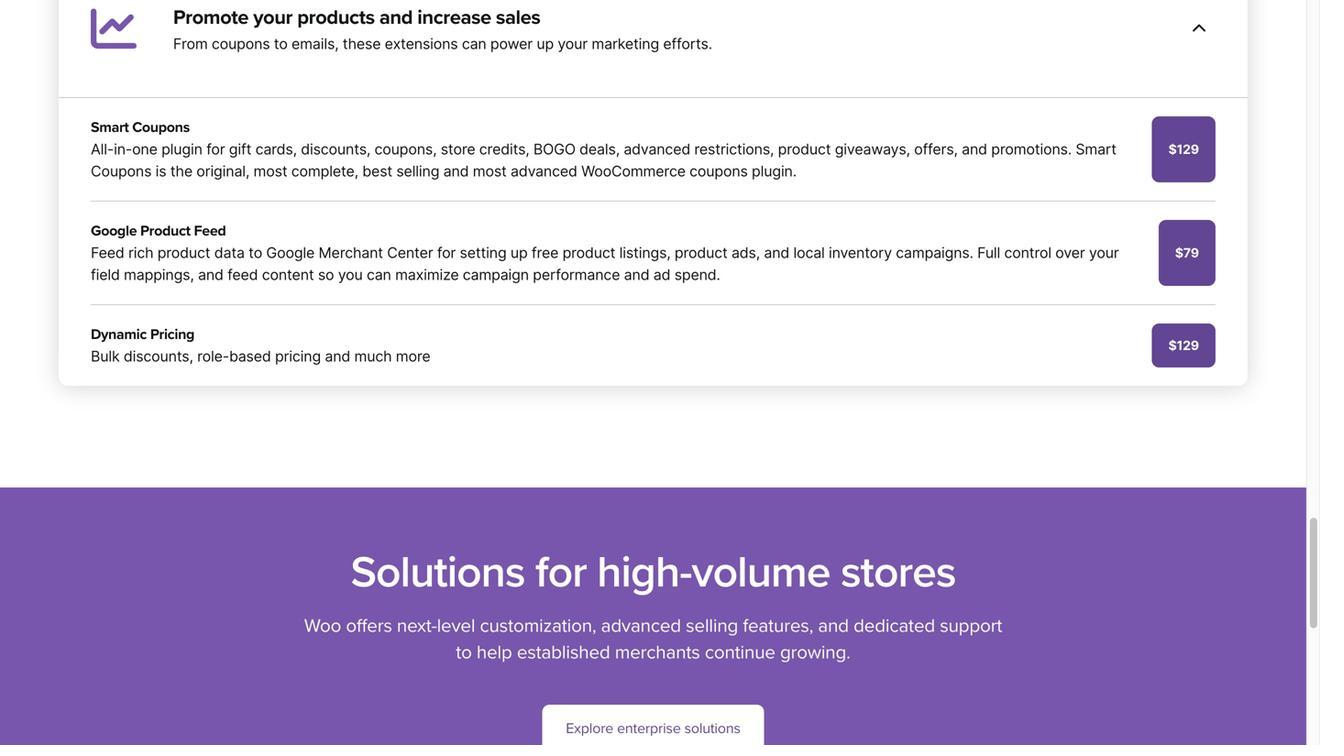 Task type: locate. For each thing, give the bounding box(es) containing it.
to
[[274, 35, 288, 53], [249, 244, 262, 262], [456, 641, 472, 664]]

google product feed feed rich product data to google merchant center for setting up free product listings, product ads, and local inventory campaigns. full control over your field mappings, and feed content so you can maximize campaign performance and ad spend.
[[91, 222, 1119, 284]]

0 vertical spatial your
[[253, 6, 292, 30]]

offers
[[346, 615, 392, 638]]

product inside smart coupons all-in-one plugin for gift cards, discounts, coupons, store credits, bogo deals, advanced restrictions, product giveaways, offers, and promotions. smart coupons is the original, most complete, best selling and most advanced woocommerce coupons plugin.
[[778, 140, 831, 158]]

1 horizontal spatial up
[[537, 35, 554, 53]]

1 vertical spatial google
[[266, 244, 315, 262]]

selling inside woo offers next-level customization, advanced selling features, and dedicated support to help established merchants continue growing.
[[686, 615, 738, 638]]

power
[[490, 35, 533, 53]]

for inside smart coupons all-in-one plugin for gift cards, discounts, coupons, store credits, bogo deals, advanced restrictions, product giveaways, offers, and promotions. smart coupons is the original, most complete, best selling and most advanced woocommerce coupons plugin.
[[206, 140, 225, 158]]

selling up continue
[[686, 615, 738, 638]]

0 horizontal spatial to
[[249, 244, 262, 262]]

for inside "google product feed feed rich product data to google merchant center for setting up free product listings, product ads, and local inventory campaigns. full control over your field mappings, and feed content so you can maximize campaign performance and ad spend."
[[437, 244, 456, 262]]

support
[[940, 615, 1002, 638]]

setting
[[460, 244, 507, 262]]

and right ads, on the top right of page
[[764, 244, 790, 262]]

1 vertical spatial $129
[[1169, 338, 1199, 354]]

selling down coupons, at the top
[[396, 162, 439, 180]]

discounts, inside dynamic pricing bulk discounts, role-based pricing and much more
[[124, 348, 193, 366]]

1 horizontal spatial to
[[274, 35, 288, 53]]

0 horizontal spatial smart
[[91, 119, 129, 136]]

for up customization,
[[535, 547, 587, 599]]

promote your products and increase sales from coupons to emails, these extensions can power up your marketing efforts.
[[173, 6, 712, 53]]

campaigns.
[[896, 244, 974, 262]]

$129 for bulk discounts, role-based pricing and much more
[[1169, 338, 1199, 354]]

coupons up one
[[132, 119, 190, 136]]

$129 link
[[1152, 117, 1216, 183], [1152, 324, 1216, 368]]

$79
[[1175, 245, 1199, 261]]

google up content
[[266, 244, 315, 262]]

0 horizontal spatial most
[[254, 162, 287, 180]]

1 horizontal spatial can
[[462, 35, 487, 53]]

1 horizontal spatial discounts,
[[301, 140, 371, 158]]

in-
[[114, 140, 132, 158]]

0 vertical spatial for
[[206, 140, 225, 158]]

0 horizontal spatial discounts,
[[124, 348, 193, 366]]

up
[[537, 35, 554, 53], [511, 244, 528, 262]]

0 horizontal spatial coupons
[[212, 35, 270, 53]]

0 vertical spatial coupons
[[212, 35, 270, 53]]

0 vertical spatial advanced
[[624, 140, 690, 158]]

offers,
[[914, 140, 958, 158]]

0 vertical spatial selling
[[396, 162, 439, 180]]

coupons
[[212, 35, 270, 53], [690, 162, 748, 180]]

1 horizontal spatial for
[[437, 244, 456, 262]]

advanced up woocommerce
[[624, 140, 690, 158]]

1 vertical spatial your
[[558, 35, 588, 53]]

selling inside smart coupons all-in-one plugin for gift cards, discounts, coupons, store credits, bogo deals, advanced restrictions, product giveaways, offers, and promotions. smart coupons is the original, most complete, best selling and most advanced woocommerce coupons plugin.
[[396, 162, 439, 180]]

rich
[[128, 244, 153, 262]]

for
[[206, 140, 225, 158], [437, 244, 456, 262], [535, 547, 587, 599]]

coupons down in- at the left
[[91, 162, 152, 180]]

and up extensions
[[379, 6, 413, 30]]

one
[[132, 140, 157, 158]]

discounts,
[[301, 140, 371, 158], [124, 348, 193, 366]]

1 horizontal spatial feed
[[194, 222, 226, 240]]

sales
[[496, 6, 540, 30]]

0 vertical spatial smart
[[91, 119, 129, 136]]

and left much on the left of page
[[325, 348, 350, 366]]

smart right promotions.
[[1076, 140, 1117, 158]]

your left "marketing"
[[558, 35, 588, 53]]

efforts.
[[663, 35, 712, 53]]

feed up field
[[91, 244, 124, 262]]

0 vertical spatial feed
[[194, 222, 226, 240]]

gift
[[229, 140, 251, 158]]

1 vertical spatial feed
[[91, 244, 124, 262]]

your
[[253, 6, 292, 30], [558, 35, 588, 53], [1089, 244, 1119, 262]]

1 most from the left
[[254, 162, 287, 180]]

$129
[[1169, 142, 1199, 157], [1169, 338, 1199, 354]]

2 $129 link from the top
[[1152, 324, 1216, 368]]

coupons inside the promote your products and increase sales from coupons to emails, these extensions can power up your marketing efforts.
[[212, 35, 270, 53]]

0 vertical spatial can
[[462, 35, 487, 53]]

inventory
[[829, 244, 892, 262]]

product up plugin. at the right of the page
[[778, 140, 831, 158]]

0 horizontal spatial up
[[511, 244, 528, 262]]

to left "emails," on the left of page
[[274, 35, 288, 53]]

1 horizontal spatial selling
[[686, 615, 738, 638]]

2 horizontal spatial your
[[1089, 244, 1119, 262]]

coupons
[[132, 119, 190, 136], [91, 162, 152, 180]]

can down increase
[[462, 35, 487, 53]]

original,
[[196, 162, 250, 180]]

smart coupons all-in-one plugin for gift cards, discounts, coupons, store credits, bogo deals, advanced restrictions, product giveaways, offers, and promotions. smart coupons is the original, most complete, best selling and most advanced woocommerce coupons plugin.
[[91, 119, 1117, 180]]

selling
[[396, 162, 439, 180], [686, 615, 738, 638]]

feed
[[227, 266, 258, 284]]

merchants
[[615, 641, 700, 664]]

your up "emails," on the left of page
[[253, 6, 292, 30]]

products
[[297, 6, 375, 30]]

growing.
[[780, 641, 851, 664]]

0 horizontal spatial can
[[367, 266, 391, 284]]

most down the credits,
[[473, 162, 507, 180]]

2 $129 from the top
[[1169, 338, 1199, 354]]

smart
[[91, 119, 129, 136], [1076, 140, 1117, 158]]

coupons down restrictions,
[[690, 162, 748, 180]]

0 vertical spatial to
[[274, 35, 288, 53]]

0 horizontal spatial for
[[206, 140, 225, 158]]

$129 link for bulk discounts, role-based pricing and much more
[[1152, 324, 1216, 368]]

local
[[794, 244, 825, 262]]

1 horizontal spatial most
[[473, 162, 507, 180]]

1 vertical spatial advanced
[[511, 162, 577, 180]]

and inside woo offers next-level customization, advanced selling features, and dedicated support to help established merchants continue growing.
[[818, 615, 849, 638]]

product up performance
[[563, 244, 616, 262]]

feed up data
[[194, 222, 226, 240]]

deals,
[[580, 140, 620, 158]]

for up the original,
[[206, 140, 225, 158]]

and inside dynamic pricing bulk discounts, role-based pricing and much more
[[325, 348, 350, 366]]

store
[[441, 140, 475, 158]]

1 horizontal spatial coupons
[[690, 162, 748, 180]]

1 $129 link from the top
[[1152, 117, 1216, 183]]

complete,
[[291, 162, 358, 180]]

2 vertical spatial for
[[535, 547, 587, 599]]

merchant
[[319, 244, 383, 262]]

up right power
[[537, 35, 554, 53]]

advanced
[[624, 140, 690, 158], [511, 162, 577, 180], [601, 615, 681, 638]]

1 vertical spatial smart
[[1076, 140, 1117, 158]]

pricing
[[275, 348, 321, 366]]

advanced up merchants
[[601, 615, 681, 638]]

and up growing.
[[818, 615, 849, 638]]

customization,
[[480, 615, 596, 638]]

1 $129 from the top
[[1169, 142, 1199, 157]]

$129 for all-in-one plugin for gift cards, discounts, coupons, store credits, bogo deals, advanced restrictions, product giveaways, offers, and promotions. smart coupons is the original, most complete, best selling and most advanced woocommerce coupons plugin.
[[1169, 142, 1199, 157]]

2 vertical spatial your
[[1089, 244, 1119, 262]]

promote
[[173, 6, 248, 30]]

0 horizontal spatial selling
[[396, 162, 439, 180]]

coupons,
[[375, 140, 437, 158]]

and down the listings,
[[624, 266, 650, 284]]

1 vertical spatial selling
[[686, 615, 738, 638]]

advanced down bogo
[[511, 162, 577, 180]]

1 vertical spatial $129 link
[[1152, 324, 1216, 368]]

field
[[91, 266, 120, 284]]

explore
[[566, 720, 614, 738]]

to up feed on the top left of the page
[[249, 244, 262, 262]]

0 horizontal spatial your
[[253, 6, 292, 30]]

2 vertical spatial to
[[456, 641, 472, 664]]

0 vertical spatial $129 link
[[1152, 117, 1216, 183]]

$129 link for all-in-one plugin for gift cards, discounts, coupons, store credits, bogo deals, advanced restrictions, product giveaways, offers, and promotions. smart coupons is the original, most complete, best selling and most advanced woocommerce coupons plugin.
[[1152, 117, 1216, 183]]

1 vertical spatial for
[[437, 244, 456, 262]]

and right the offers,
[[962, 140, 987, 158]]

most down cards,
[[254, 162, 287, 180]]

your right over
[[1089, 244, 1119, 262]]

for up maximize
[[437, 244, 456, 262]]

1 horizontal spatial smart
[[1076, 140, 1117, 158]]

can right you
[[367, 266, 391, 284]]

1 vertical spatial to
[[249, 244, 262, 262]]

google up rich
[[91, 222, 137, 240]]

to inside "google product feed feed rich product data to google merchant center for setting up free product listings, product ads, and local inventory campaigns. full control over your field mappings, and feed content so you can maximize campaign performance and ad spend."
[[249, 244, 262, 262]]

up inside "google product feed feed rich product data to google merchant center for setting up free product listings, product ads, and local inventory campaigns. full control over your field mappings, and feed content so you can maximize campaign performance and ad spend."
[[511, 244, 528, 262]]

bulk
[[91, 348, 120, 366]]

smart up all-
[[91, 119, 129, 136]]

and
[[379, 6, 413, 30], [962, 140, 987, 158], [443, 162, 469, 180], [764, 244, 790, 262], [198, 266, 224, 284], [624, 266, 650, 284], [325, 348, 350, 366], [818, 615, 849, 638]]

product
[[778, 140, 831, 158], [157, 244, 210, 262], [563, 244, 616, 262], [675, 244, 728, 262]]

1 vertical spatial can
[[367, 266, 391, 284]]

and down data
[[198, 266, 224, 284]]

woo
[[304, 615, 341, 638]]

1 vertical spatial up
[[511, 244, 528, 262]]

discounts, up complete,
[[301, 140, 371, 158]]

campaign
[[463, 266, 529, 284]]

up left the free at the left
[[511, 244, 528, 262]]

chevron up image
[[1192, 22, 1207, 36]]

google
[[91, 222, 137, 240], [266, 244, 315, 262]]

discounts, down pricing
[[124, 348, 193, 366]]

coupons down promote
[[212, 35, 270, 53]]

0 vertical spatial up
[[537, 35, 554, 53]]

continue
[[705, 641, 776, 664]]

to down level
[[456, 641, 472, 664]]

can
[[462, 35, 487, 53], [367, 266, 391, 284]]

0 horizontal spatial google
[[91, 222, 137, 240]]

1 horizontal spatial google
[[266, 244, 315, 262]]

0 vertical spatial discounts,
[[301, 140, 371, 158]]

listings,
[[619, 244, 671, 262]]

2 horizontal spatial to
[[456, 641, 472, 664]]

2 vertical spatial advanced
[[601, 615, 681, 638]]

cards,
[[255, 140, 297, 158]]

0 vertical spatial $129
[[1169, 142, 1199, 157]]

1 vertical spatial coupons
[[690, 162, 748, 180]]

feed
[[194, 222, 226, 240], [91, 244, 124, 262]]

1 vertical spatial discounts,
[[124, 348, 193, 366]]



Task type: describe. For each thing, give the bounding box(es) containing it.
role-
[[197, 348, 229, 366]]

pricing
[[150, 326, 194, 344]]

dynamic
[[91, 326, 147, 344]]

the
[[170, 162, 193, 180]]

promotions.
[[991, 140, 1072, 158]]

product
[[140, 222, 190, 240]]

1 horizontal spatial your
[[558, 35, 588, 53]]

$79 link
[[1159, 220, 1216, 286]]

performance
[[533, 266, 620, 284]]

product down product
[[157, 244, 210, 262]]

can inside the promote your products and increase sales from coupons to emails, these extensions can power up your marketing efforts.
[[462, 35, 487, 53]]

over
[[1056, 244, 1085, 262]]

to inside woo offers next-level customization, advanced selling features, and dedicated support to help established merchants continue growing.
[[456, 641, 472, 664]]

data
[[214, 244, 245, 262]]

0 vertical spatial coupons
[[132, 119, 190, 136]]

can inside "google product feed feed rich product data to google merchant center for setting up free product listings, product ads, and local inventory campaigns. full control over your field mappings, and feed content so you can maximize campaign performance and ad spend."
[[367, 266, 391, 284]]

features,
[[743, 615, 813, 638]]

product up spend.
[[675, 244, 728, 262]]

content
[[262, 266, 314, 284]]

discounts, inside smart coupons all-in-one plugin for gift cards, discounts, coupons, store credits, bogo deals, advanced restrictions, product giveaways, offers, and promotions. smart coupons is the original, most complete, best selling and most advanced woocommerce coupons plugin.
[[301, 140, 371, 158]]

plugin.
[[752, 162, 797, 180]]

stores
[[841, 547, 956, 599]]

from
[[173, 35, 208, 53]]

volume
[[692, 547, 830, 599]]

full
[[978, 244, 1000, 262]]

giveaways,
[[835, 140, 910, 158]]

you
[[338, 266, 363, 284]]

so
[[318, 266, 334, 284]]

much
[[354, 348, 392, 366]]

and down store
[[443, 162, 469, 180]]

all-
[[91, 140, 114, 158]]

2 horizontal spatial for
[[535, 547, 587, 599]]

center
[[387, 244, 433, 262]]

explore enterprise solutions link
[[542, 705, 764, 745]]

enterprise
[[617, 720, 681, 738]]

emails,
[[292, 35, 339, 53]]

to inside the promote your products and increase sales from coupons to emails, these extensions can power up your marketing efforts.
[[274, 35, 288, 53]]

ad
[[654, 266, 671, 284]]

up inside the promote your products and increase sales from coupons to emails, these extensions can power up your marketing efforts.
[[537, 35, 554, 53]]

solutions
[[351, 547, 525, 599]]

free
[[532, 244, 559, 262]]

coupons inside smart coupons all-in-one plugin for gift cards, discounts, coupons, store credits, bogo deals, advanced restrictions, product giveaways, offers, and promotions. smart coupons is the original, most complete, best selling and most advanced woocommerce coupons plugin.
[[690, 162, 748, 180]]

dedicated
[[854, 615, 935, 638]]

more
[[396, 348, 430, 366]]

these
[[343, 35, 381, 53]]

ads,
[[732, 244, 760, 262]]

established
[[517, 641, 610, 664]]

bogo
[[534, 140, 576, 158]]

2 most from the left
[[473, 162, 507, 180]]

help
[[477, 641, 512, 664]]

woo offers next-level customization, advanced selling features, and dedicated support to help established merchants continue growing.
[[304, 615, 1002, 664]]

and inside the promote your products and increase sales from coupons to emails, these extensions can power up your marketing efforts.
[[379, 6, 413, 30]]

dynamic pricing bulk discounts, role-based pricing and much more
[[91, 326, 430, 366]]

solutions for high-volume stores
[[351, 547, 956, 599]]

your inside "google product feed feed rich product data to google merchant center for setting up free product listings, product ads, and local inventory campaigns. full control over your field mappings, and feed content so you can maximize campaign performance and ad spend."
[[1089, 244, 1119, 262]]

control
[[1004, 244, 1052, 262]]

woocommerce
[[581, 162, 686, 180]]

marketing
[[592, 35, 659, 53]]

next-
[[397, 615, 437, 638]]

0 vertical spatial google
[[91, 222, 137, 240]]

0 horizontal spatial feed
[[91, 244, 124, 262]]

is
[[155, 162, 166, 180]]

spend.
[[675, 266, 720, 284]]

explore enterprise solutions
[[566, 720, 741, 738]]

high-
[[597, 547, 692, 599]]

extensions
[[385, 35, 458, 53]]

restrictions,
[[694, 140, 774, 158]]

maximize
[[395, 266, 459, 284]]

mappings,
[[124, 266, 194, 284]]

credits,
[[479, 140, 530, 158]]

advanced inside woo offers next-level customization, advanced selling features, and dedicated support to help established merchants continue growing.
[[601, 615, 681, 638]]

increase
[[417, 6, 491, 30]]

level
[[437, 615, 475, 638]]

solutions
[[685, 720, 741, 738]]

plugin
[[161, 140, 202, 158]]

best
[[362, 162, 392, 180]]

based
[[229, 348, 271, 366]]

1 vertical spatial coupons
[[91, 162, 152, 180]]



Task type: vqa. For each thing, say whether or not it's contained in the screenshot.


